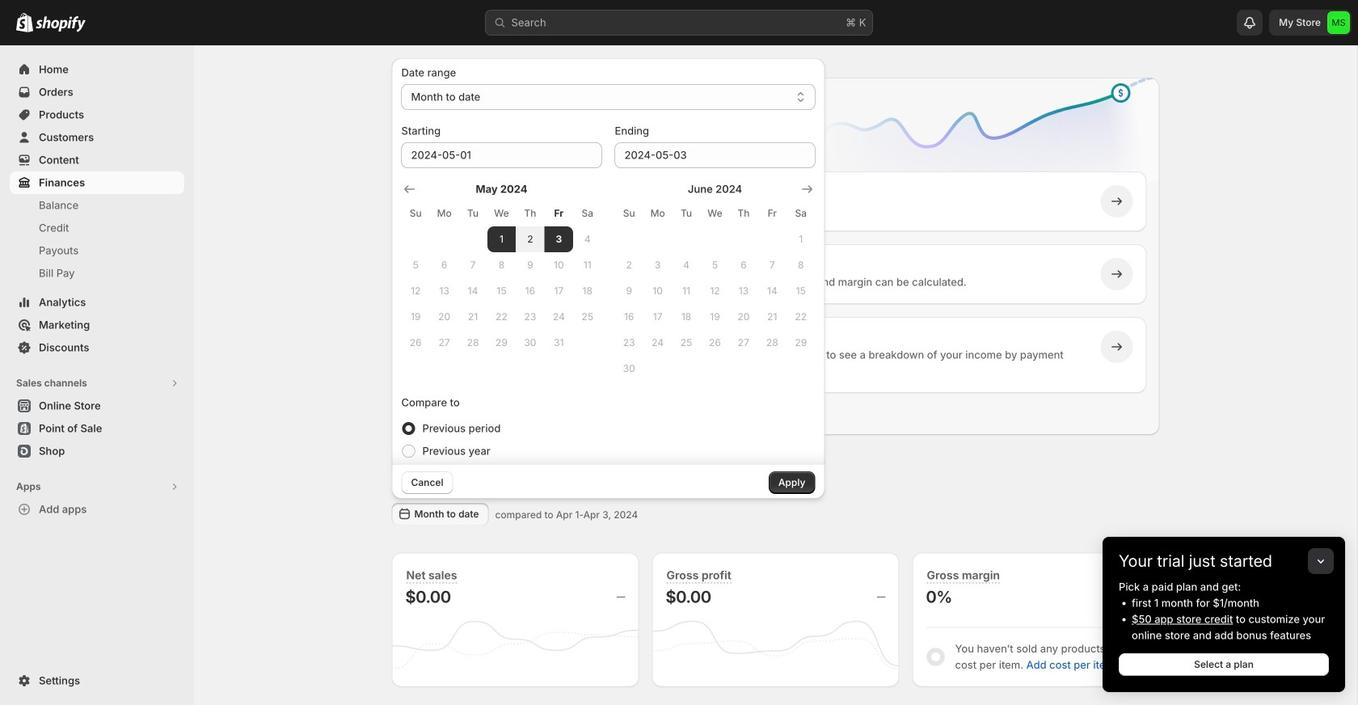 Task type: locate. For each thing, give the bounding box(es) containing it.
None text field
[[402, 142, 602, 168]]

2 grid from the left
[[615, 181, 816, 382]]

0 horizontal spatial grid
[[402, 181, 602, 356]]

grid
[[402, 181, 602, 356], [615, 181, 816, 382]]

None text field
[[615, 142, 816, 168]]

my store image
[[1328, 11, 1350, 34]]

1 horizontal spatial grid
[[615, 181, 816, 382]]

shopify image
[[16, 13, 33, 32]]

set up shopify payments image
[[427, 339, 443, 355]]

line chart image
[[793, 74, 1163, 207]]



Task type: describe. For each thing, give the bounding box(es) containing it.
shopify image
[[36, 16, 86, 32]]

1 grid from the left
[[402, 181, 602, 356]]

add your first product image
[[427, 266, 443, 282]]

select a plan image
[[427, 193, 443, 209]]



